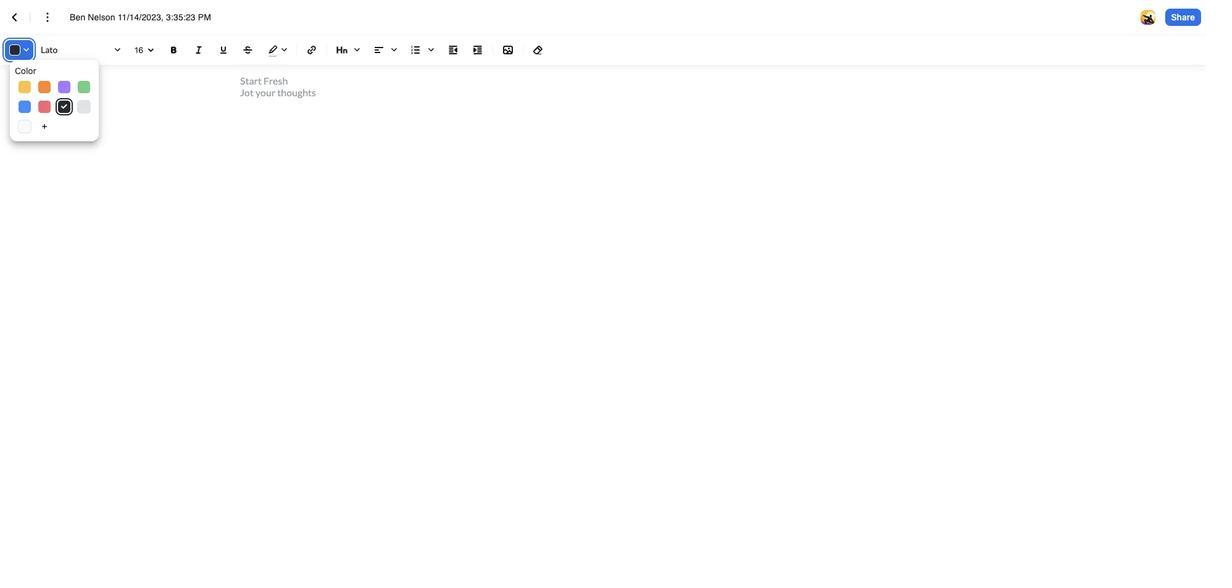 Task type: describe. For each thing, give the bounding box(es) containing it.
decrease indent image
[[446, 43, 461, 57]]

share button
[[1166, 9, 1202, 26]]

black image
[[61, 104, 67, 109]]

color list box
[[10, 60, 99, 141]]

link image
[[304, 43, 319, 57]]

black option
[[58, 101, 70, 113]]

strikethrough image
[[241, 43, 256, 57]]

gray option
[[78, 101, 90, 113]]

list image
[[406, 40, 438, 60]]

orange option
[[38, 81, 51, 93]]

white option
[[19, 120, 31, 133]]

more image
[[40, 10, 55, 25]]

clear style image
[[531, 43, 546, 57]]

font image
[[38, 40, 125, 60]]

bold image
[[167, 43, 182, 57]]

increase indent image
[[471, 43, 485, 57]]

all notes image
[[7, 10, 22, 25]]

text highlight image
[[263, 40, 292, 60]]



Task type: locate. For each thing, give the bounding box(es) containing it.
yellow option
[[19, 81, 31, 93]]

ben nelson image
[[1141, 10, 1156, 25]]

green option
[[78, 81, 90, 93]]

text align image
[[369, 40, 401, 60]]

share
[[1172, 12, 1196, 22]]

heading image
[[332, 40, 364, 60]]

None text field
[[70, 11, 225, 23]]

blue option
[[19, 101, 31, 113]]

color
[[15, 65, 36, 76]]

underline image
[[216, 43, 231, 57]]

insert image image
[[501, 43, 516, 57]]

color option
[[15, 65, 94, 77]]

purple option
[[58, 81, 70, 93]]

italic image
[[191, 43, 206, 57]]

red option
[[38, 101, 51, 113]]



Task type: vqa. For each thing, say whether or not it's contained in the screenshot.
Banner
no



